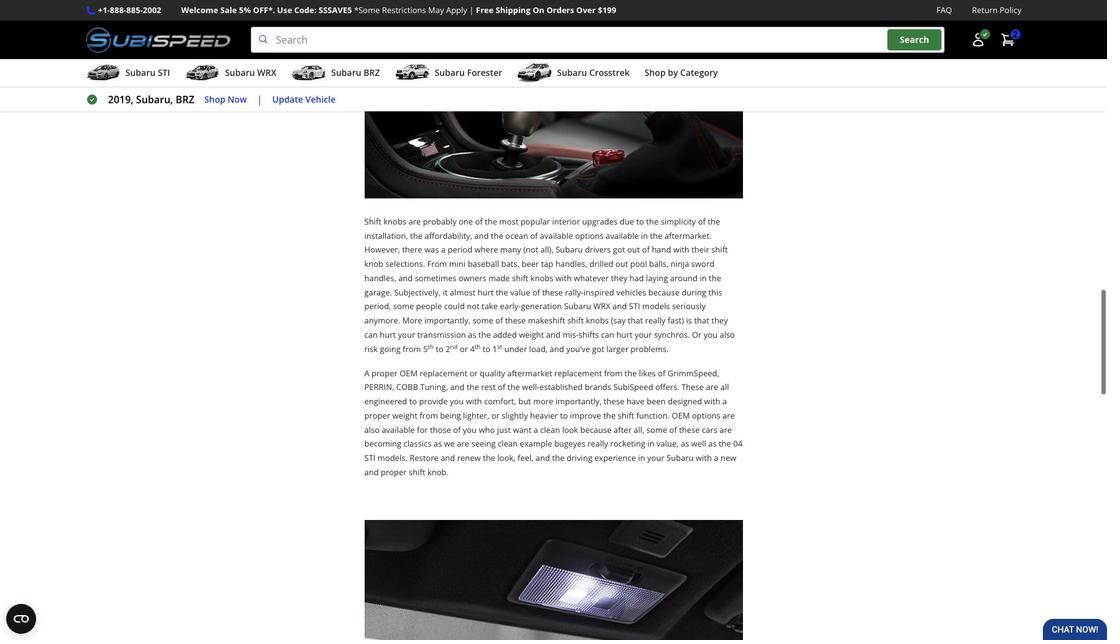 Task type: vqa. For each thing, say whether or not it's contained in the screenshot.
load,
yes



Task type: describe. For each thing, give the bounding box(es) containing it.
added
[[493, 329, 517, 340]]

the left most
[[485, 216, 497, 227]]

been
[[647, 396, 666, 407]]

0 horizontal spatial some
[[393, 301, 414, 312]]

of up value,
[[670, 424, 677, 436]]

are left all
[[706, 382, 719, 393]]

subaru up 'now'
[[225, 67, 255, 79]]

tap
[[541, 258, 554, 270]]

had
[[630, 273, 644, 284]]

wrx inside dropdown button
[[257, 67, 277, 79]]

problems.
[[631, 343, 669, 355]]

as right well
[[709, 439, 717, 450]]

however,
[[365, 244, 400, 256]]

ocean
[[506, 230, 528, 241]]

4
[[470, 343, 475, 355]]

1 vertical spatial you
[[450, 396, 464, 407]]

0 vertical spatial out
[[628, 244, 640, 256]]

1 vertical spatial out
[[616, 258, 628, 270]]

and right tuning,
[[450, 382, 465, 393]]

sti inside shift knobs are probably one of the most popular interior upgrades due to the simplicity of the installation, the affordability, and the ocean of available options available in the aftermarket. however, there was a period where many (not all), subaru drivers got out of hand with their shift knob selections. from mini baseball bats, beer tap handles, drilled out pool balls, ninja sword handles, and sometimes owners made shift knobs with whatever they had laying around in the garage. subjectively, it almost hurt the value of these rally-inspired vehicles because during this period, some people could not take early-generation subaru wrx and sti models seriously anymore. more importantly, some of these makeshift shift knobs (say that really fast) is that they can hurt your transmission as the added weight and mis-shifts can hurt your synchros. or you also risk going from 5
[[629, 301, 640, 312]]

shop now link
[[204, 93, 247, 107]]

not
[[467, 301, 480, 312]]

or
[[692, 329, 702, 340]]

the left "04"
[[719, 439, 731, 450]]

the up there
[[410, 230, 423, 241]]

by
[[668, 67, 678, 79]]

cobb
[[396, 382, 418, 393]]

experience
[[595, 453, 636, 464]]

1 horizontal spatial hurt
[[478, 287, 494, 298]]

0 vertical spatial handles,
[[556, 258, 588, 270]]

could
[[444, 301, 465, 312]]

all),
[[541, 244, 554, 256]]

your up problems.
[[635, 329, 652, 340]]

of down popular
[[530, 230, 538, 241]]

and inside th to 2 nd or 4 th to 1 st under load, and you've got larger problems.
[[550, 343, 564, 355]]

these up generation
[[542, 287, 563, 298]]

because inside shift knobs are probably one of the most popular interior upgrades due to the simplicity of the installation, the affordability, and the ocean of available options available in the aftermarket. however, there was a period where many (not all), subaru drivers got out of hand with their shift knob selections. from mini baseball bats, beer tap handles, drilled out pool balls, ninja sword handles, and sometimes owners made shift knobs with whatever they had laying around in the garage. subjectively, it almost hurt the value of these rally-inspired vehicles because during this period, some people could not take early-generation subaru wrx and sti models seriously anymore. more importantly, some of these makeshift shift knobs (say that really fast) is that they can hurt your transmission as the added weight and mis-shifts can hurt your synchros. or you also risk going from 5
[[649, 287, 680, 298]]

0 vertical spatial clean
[[540, 424, 560, 436]]

0 vertical spatial |
[[470, 4, 474, 16]]

shop by category
[[645, 67, 718, 79]]

subjectively,
[[394, 287, 441, 298]]

want
[[513, 424, 532, 436]]

function.
[[637, 410, 670, 421]]

are inside shift knobs are probably one of the most popular interior upgrades due to the simplicity of the installation, the affordability, and the ocean of available options available in the aftermarket. however, there was a period where many (not all), subaru drivers got out of hand with their shift knob selections. from mini baseball bats, beer tap handles, drilled out pool balls, ninja sword handles, and sometimes owners made shift knobs with whatever they had laying around in the garage. subjectively, it almost hurt the value of these rally-inspired vehicles because during this period, some people could not take early-generation subaru wrx and sti models seriously anymore. more importantly, some of these makeshift shift knobs (say that really fast) is that they can hurt your transmission as the added weight and mis-shifts can hurt your synchros. or you also risk going from 5
[[409, 216, 421, 227]]

with down well
[[696, 453, 712, 464]]

value
[[510, 287, 531, 298]]

popular
[[521, 216, 550, 227]]

owners
[[459, 273, 487, 284]]

subaru sti button
[[86, 62, 170, 87]]

2 inside th to 2 nd or 4 th to 1 st under load, and you've got larger problems.
[[446, 343, 450, 355]]

brands
[[585, 382, 612, 393]]

subaru brz
[[331, 67, 380, 79]]

perrin,
[[365, 382, 394, 393]]

just
[[497, 424, 511, 436]]

these down brands
[[604, 396, 625, 407]]

subaru crosstrek
[[557, 67, 630, 79]]

options inside shift knobs are probably one of the most popular interior upgrades due to the simplicity of the installation, the affordability, and the ocean of available options available in the aftermarket. however, there was a period where many (not all), subaru drivers got out of hand with their shift knob selections. from mini baseball bats, beer tap handles, drilled out pool balls, ninja sword handles, and sometimes owners made shift knobs with whatever they had laying around in the garage. subjectively, it almost hurt the value of these rally-inspired vehicles because during this period, some people could not take early-generation subaru wrx and sti models seriously anymore. more importantly, some of these makeshift shift knobs (say that really fast) is that they can hurt your transmission as the added weight and mis-shifts can hurt your synchros. or you also risk going from 5
[[575, 230, 604, 241]]

2 vertical spatial you
[[463, 424, 477, 436]]

0 vertical spatial proper
[[372, 368, 398, 379]]

1 horizontal spatial some
[[473, 315, 494, 326]]

hand
[[652, 244, 671, 256]]

shift right their
[[712, 244, 728, 256]]

after
[[614, 424, 632, 436]]

$199
[[598, 4, 617, 16]]

larger
[[607, 343, 629, 355]]

subaru inside 'dropdown button'
[[557, 67, 587, 79]]

crosstrek
[[590, 67, 630, 79]]

becoming
[[365, 439, 402, 450]]

risk
[[365, 343, 378, 355]]

available inside "a proper oem replacement or quality aftermarket replacement from the likes of grimmspeed, perrin, cobb tuning, and the rest of the well-established brands subispeed offers. these are all engineered to provide you with comfort, but more importantly, these have been designed with a proper weight from being lighter, or slightly heavier to improve the shift function. oem options are also available for those of you who just want a clean look because after all, some of these cars are becoming classics as we are seeing clean example bugeyes really rocketing in value, as well as the 04 sti models. restore and renew the look, feel, and the driving experience in your subaru with a new and proper shift knob."
[[382, 424, 415, 436]]

those
[[430, 424, 451, 436]]

have
[[627, 396, 645, 407]]

subaru wrx button
[[185, 62, 277, 87]]

over
[[577, 4, 596, 16]]

2 can from the left
[[601, 329, 615, 340]]

1 horizontal spatial available
[[540, 230, 573, 241]]

on
[[533, 4, 545, 16]]

where
[[475, 244, 498, 256]]

grimmspeed,
[[668, 368, 720, 379]]

in down the 'rocketing'
[[638, 453, 645, 464]]

aftermarket
[[507, 368, 552, 379]]

shift up value
[[512, 273, 529, 284]]

sometimes
[[415, 273, 457, 284]]

inspired
[[584, 287, 614, 298]]

+1-888-885-2002
[[98, 4, 161, 16]]

with up ninja
[[674, 244, 690, 256]]

update vehicle
[[272, 93, 336, 105]]

with up rally-
[[556, 273, 572, 284]]

*some
[[354, 4, 380, 16]]

a subaru crosstrek thumbnail image image
[[517, 64, 552, 82]]

0 vertical spatial knobs
[[384, 216, 407, 227]]

but
[[519, 396, 531, 407]]

one
[[459, 216, 473, 227]]

a inside shift knobs are probably one of the most popular interior upgrades due to the simplicity of the installation, the affordability, and the ocean of available options available in the aftermarket. however, there was a period where many (not all), subaru drivers got out of hand with their shift knob selections. from mini baseball bats, beer tap handles, drilled out pool balls, ninja sword handles, and sometimes owners made shift knobs with whatever they had laying around in the garage. subjectively, it almost hurt the value of these rally-inspired vehicles because during this period, some people could not take early-generation subaru wrx and sti models seriously anymore. more importantly, some of these makeshift shift knobs (say that really fast) is that they can hurt your transmission as the added weight and mis-shifts can hurt your synchros. or you also risk going from 5
[[441, 244, 446, 256]]

rest
[[481, 382, 496, 393]]

vehicle
[[305, 93, 336, 105]]

1 vertical spatial from
[[604, 368, 623, 379]]

(say
[[611, 315, 626, 326]]

are right 'we'
[[457, 439, 469, 450]]

makeshift
[[528, 315, 565, 326]]

likes
[[639, 368, 656, 379]]

button image
[[971, 32, 986, 47]]

the left added
[[479, 329, 491, 340]]

a subaru sti thumbnail image image
[[86, 64, 120, 82]]

knob
[[365, 258, 384, 270]]

you've
[[566, 343, 590, 355]]

1 vertical spatial proper
[[365, 410, 390, 421]]

a right the want
[[534, 424, 538, 436]]

these up well
[[679, 424, 700, 436]]

and down 'we'
[[441, 453, 455, 464]]

in left value,
[[648, 439, 655, 450]]

as left 'we'
[[434, 439, 442, 450]]

models.
[[378, 453, 408, 464]]

welcome sale 5% off*. use code: sssave5
[[181, 4, 352, 16]]

2002
[[143, 4, 161, 16]]

anymore.
[[365, 315, 400, 326]]

weight inside "a proper oem replacement or quality aftermarket replacement from the likes of grimmspeed, perrin, cobb tuning, and the rest of the well-established brands subispeed offers. these are all engineered to provide you with comfort, but more importantly, these have been designed with a proper weight from being lighter, or slightly heavier to improve the shift function. oem options are also available for those of you who just want a clean look because after all, some of these cars are becoming classics as we are seeing clean example bugeyes really rocketing in value, as well as the 04 sti models. restore and renew the look, feel, and the driving experience in your subaru with a new and proper shift knob."
[[393, 410, 418, 421]]

more
[[402, 315, 422, 326]]

1 th from the left
[[428, 343, 434, 351]]

of right rest
[[498, 382, 506, 393]]

balls,
[[649, 258, 669, 270]]

885-
[[126, 4, 143, 16]]

1 can from the left
[[365, 329, 378, 340]]

shipping
[[496, 4, 531, 16]]

and up (say
[[613, 301, 627, 312]]

0 vertical spatial oem
[[400, 368, 418, 379]]

drivers
[[585, 244, 611, 256]]

garage.
[[365, 287, 392, 298]]

of down being
[[453, 424, 461, 436]]

slightly
[[502, 410, 528, 421]]

with right designed
[[704, 396, 721, 407]]

forester
[[467, 67, 502, 79]]

the down "bugeyes"
[[552, 453, 565, 464]]

look,
[[498, 453, 516, 464]]

shop by category button
[[645, 62, 718, 87]]

subaru left the forester
[[435, 67, 465, 79]]

bugeyes
[[554, 439, 586, 450]]

models
[[643, 301, 670, 312]]

to down cobb
[[409, 396, 417, 407]]

and up th to 2 nd or 4 th to 1 st under load, and you've got larger problems.
[[546, 329, 561, 340]]

seriously
[[672, 301, 706, 312]]

2 horizontal spatial hurt
[[617, 329, 633, 340]]

2 horizontal spatial available
[[606, 230, 639, 241]]

the down made
[[496, 287, 508, 298]]

because inside "a proper oem replacement or quality aftermarket replacement from the likes of grimmspeed, perrin, cobb tuning, and the rest of the well-established brands subispeed offers. these are all engineered to provide you with comfort, but more importantly, these have been designed with a proper weight from being lighter, or slightly heavier to improve the shift function. oem options are also available for those of you who just want a clean look because after all, some of these cars are becoming classics as we are seeing clean example bugeyes really rocketing in value, as well as the 04 sti models. restore and renew the look, feel, and the driving experience in your subaru with a new and proper shift knob."
[[581, 424, 612, 436]]

update
[[272, 93, 303, 105]]

update vehicle button
[[272, 93, 336, 107]]

engineered
[[365, 396, 407, 407]]

many
[[500, 244, 521, 256]]

ninja
[[671, 258, 689, 270]]

shop for shop now
[[204, 93, 225, 105]]

2 button
[[995, 27, 1022, 52]]

more
[[533, 396, 554, 407]]

in up the pool
[[641, 230, 648, 241]]

importantly, inside "a proper oem replacement or quality aftermarket replacement from the likes of grimmspeed, perrin, cobb tuning, and the rest of the well-established brands subispeed offers. these are all engineered to provide you with comfort, but more importantly, these have been designed with a proper weight from being lighter, or slightly heavier to improve the shift function. oem options are also available for those of you who just want a clean look because after all, some of these cars are becoming classics as we are seeing clean example bugeyes really rocketing in value, as well as the 04 sti models. restore and renew the look, feel, and the driving experience in your subaru with a new and proper shift knob."
[[556, 396, 602, 407]]

are down all
[[723, 410, 735, 421]]

your down more
[[398, 329, 415, 340]]

the up subispeed
[[625, 368, 637, 379]]

bats,
[[501, 258, 520, 270]]

code:
[[294, 4, 317, 16]]

got inside th to 2 nd or 4 th to 1 st under load, and you've got larger problems.
[[592, 343, 605, 355]]

subaru up 2019, subaru, brz
[[125, 67, 156, 79]]

search
[[900, 34, 930, 46]]

new
[[721, 453, 737, 464]]



Task type: locate. For each thing, give the bounding box(es) containing it.
shift down restore
[[409, 467, 426, 478]]

shift up mis-
[[568, 315, 584, 326]]

as left well
[[681, 439, 689, 450]]

also up becoming
[[365, 424, 380, 436]]

from inside shift knobs are probably one of the most popular interior upgrades due to the simplicity of the installation, the affordability, and the ocean of available options available in the aftermarket. however, there was a period where many (not all), subaru drivers got out of hand with their shift knob selections. from mini baseball bats, beer tap handles, drilled out pool balls, ninja sword handles, and sometimes owners made shift knobs with whatever they had laying around in the garage. subjectively, it almost hurt the value of these rally-inspired vehicles because during this period, some people could not take early-generation subaru wrx and sti models seriously anymore. more importantly, some of these makeshift shift knobs (say that really fast) is that they can hurt your transmission as the added weight and mis-shifts can hurt your synchros. or you also risk going from 5
[[403, 343, 421, 355]]

driving
[[567, 453, 593, 464]]

2 vertical spatial some
[[647, 424, 668, 436]]

the left well-
[[508, 382, 520, 393]]

you
[[704, 329, 718, 340], [450, 396, 464, 407], [463, 424, 477, 436]]

there
[[402, 244, 423, 256]]

apply
[[446, 4, 467, 16]]

to up look
[[560, 410, 568, 421]]

category
[[681, 67, 718, 79]]

0 horizontal spatial replacement
[[420, 368, 468, 379]]

are right cars
[[720, 424, 732, 436]]

subispeed logo image
[[86, 27, 231, 53]]

all
[[721, 382, 729, 393]]

1
[[493, 343, 497, 355]]

these
[[542, 287, 563, 298], [505, 315, 526, 326], [604, 396, 625, 407], [679, 424, 700, 436]]

0 vertical spatial from
[[403, 343, 421, 355]]

period
[[448, 244, 473, 256]]

1 horizontal spatial or
[[470, 368, 478, 379]]

1 horizontal spatial shop
[[645, 67, 666, 79]]

shop left by
[[645, 67, 666, 79]]

1 horizontal spatial brz
[[364, 67, 380, 79]]

1 horizontal spatial got
[[613, 244, 625, 256]]

handles,
[[556, 258, 588, 270], [365, 273, 396, 284]]

the
[[485, 216, 497, 227], [646, 216, 659, 227], [708, 216, 720, 227], [410, 230, 423, 241], [491, 230, 503, 241], [650, 230, 663, 241], [709, 273, 722, 284], [496, 287, 508, 298], [479, 329, 491, 340], [625, 368, 637, 379], [467, 382, 479, 393], [508, 382, 520, 393], [604, 410, 616, 421], [719, 439, 731, 450], [483, 453, 495, 464], [552, 453, 565, 464]]

importantly,
[[425, 315, 471, 326], [556, 396, 602, 407]]

proper down the engineered
[[365, 410, 390, 421]]

subaru forester
[[435, 67, 502, 79]]

or down comfort,
[[492, 410, 500, 421]]

1 horizontal spatial clean
[[540, 424, 560, 436]]

1 horizontal spatial really
[[645, 315, 666, 326]]

and right load,
[[550, 343, 564, 355]]

from
[[427, 258, 447, 270]]

1 horizontal spatial that
[[694, 315, 710, 326]]

0 horizontal spatial that
[[628, 315, 643, 326]]

1 horizontal spatial th
[[475, 343, 481, 351]]

5
[[423, 343, 428, 355]]

0 horizontal spatial clean
[[498, 439, 518, 450]]

2 vertical spatial proper
[[381, 467, 407, 478]]

subaru down rally-
[[564, 301, 591, 312]]

faq link
[[937, 4, 952, 17]]

almost
[[450, 287, 476, 298]]

0 vertical spatial brz
[[364, 67, 380, 79]]

2019, subaru, brz
[[108, 93, 194, 107]]

or inside th to 2 nd or 4 th to 1 st under load, and you've got larger problems.
[[460, 343, 468, 355]]

0 horizontal spatial or
[[460, 343, 468, 355]]

subaru left crosstrek
[[557, 67, 587, 79]]

probably
[[423, 216, 457, 227]]

0 vertical spatial importantly,
[[425, 315, 471, 326]]

tuning,
[[420, 382, 448, 393]]

+1-888-885-2002 link
[[98, 4, 161, 17]]

importantly, up the improve
[[556, 396, 602, 407]]

subaru down value,
[[667, 453, 694, 464]]

1 replacement from the left
[[420, 368, 468, 379]]

weight inside shift knobs are probably one of the most popular interior upgrades due to the simplicity of the installation, the affordability, and the ocean of available options available in the aftermarket. however, there was a period where many (not all), subaru drivers got out of hand with their shift knob selections. from mini baseball bats, beer tap handles, drilled out pool balls, ninja sword handles, and sometimes owners made shift knobs with whatever they had laying around in the garage. subjectively, it almost hurt the value of these rally-inspired vehicles because during this period, some people could not take early-generation subaru wrx and sti models seriously anymore. more importantly, some of these makeshift shift knobs (say that really fast) is that they can hurt your transmission as the added weight and mis-shifts can hurt your synchros. or you also risk going from 5
[[519, 329, 544, 340]]

weight up for
[[393, 410, 418, 421]]

of up generation
[[533, 287, 540, 298]]

1 vertical spatial some
[[473, 315, 494, 326]]

th to 2 nd or 4 th to 1 st under load, and you've got larger problems.
[[428, 343, 669, 355]]

brz left the a subaru forester thumbnail image
[[364, 67, 380, 79]]

from
[[403, 343, 421, 355], [604, 368, 623, 379], [420, 410, 438, 421]]

the up where
[[491, 230, 503, 241]]

2 down policy
[[1013, 28, 1018, 40]]

1 horizontal spatial |
[[470, 4, 474, 16]]

out left the pool
[[616, 258, 628, 270]]

0 horizontal spatial because
[[581, 424, 612, 436]]

options
[[575, 230, 604, 241], [692, 410, 721, 421]]

subaru sti
[[125, 67, 170, 79]]

0 horizontal spatial 2
[[446, 343, 450, 355]]

1 horizontal spatial replacement
[[555, 368, 602, 379]]

designed
[[668, 396, 702, 407]]

2 vertical spatial knobs
[[586, 315, 609, 326]]

your down value,
[[647, 453, 665, 464]]

0 vertical spatial because
[[649, 287, 680, 298]]

sti inside dropdown button
[[158, 67, 170, 79]]

got down shifts
[[592, 343, 605, 355]]

they down this
[[712, 315, 728, 326]]

0 horizontal spatial shop
[[204, 93, 225, 105]]

888-
[[110, 4, 126, 16]]

are
[[409, 216, 421, 227], [706, 382, 719, 393], [723, 410, 735, 421], [720, 424, 732, 436], [457, 439, 469, 450]]

to
[[637, 216, 644, 227], [436, 343, 444, 355], [483, 343, 491, 355], [409, 396, 417, 407], [560, 410, 568, 421]]

you down lighter,
[[463, 424, 477, 436]]

are left probably
[[409, 216, 421, 227]]

options up cars
[[692, 410, 721, 421]]

replacement
[[420, 368, 468, 379], [555, 368, 602, 379]]

1 vertical spatial options
[[692, 410, 721, 421]]

0 horizontal spatial brz
[[176, 93, 194, 107]]

0 horizontal spatial weight
[[393, 410, 418, 421]]

0 vertical spatial weight
[[519, 329, 544, 340]]

pool
[[631, 258, 647, 270]]

1 horizontal spatial can
[[601, 329, 615, 340]]

they
[[611, 273, 628, 284], [712, 315, 728, 326]]

got inside shift knobs are probably one of the most popular interior upgrades due to the simplicity of the installation, the affordability, and the ocean of available options available in the aftermarket. however, there was a period where many (not all), subaru drivers got out of hand with their shift knob selections. from mini baseball bats, beer tap handles, drilled out pool balls, ninja sword handles, and sometimes owners made shift knobs with whatever they had laying around in the garage. subjectively, it almost hurt the value of these rally-inspired vehicles because during this period, some people could not take early-generation subaru wrx and sti models seriously anymore. more importantly, some of these makeshift shift knobs (say that really fast) is that they can hurt your transmission as the added weight and mis-shifts can hurt your synchros. or you also risk going from 5
[[613, 244, 625, 256]]

hurt up take at the top left of page
[[478, 287, 494, 298]]

0 vertical spatial you
[[704, 329, 718, 340]]

st
[[497, 343, 502, 351]]

2 horizontal spatial or
[[492, 410, 500, 421]]

of up aftermarket.
[[698, 216, 706, 227]]

we
[[444, 439, 455, 450]]

oem
[[400, 368, 418, 379], [672, 410, 690, 421]]

may
[[428, 4, 444, 16]]

1 horizontal spatial sti
[[365, 453, 376, 464]]

wrx inside shift knobs are probably one of the most popular interior upgrades due to the simplicity of the installation, the affordability, and the ocean of available options available in the aftermarket. however, there was a period where many (not all), subaru drivers got out of hand with their shift knob selections. from mini baseball bats, beer tap handles, drilled out pool balls, ninja sword handles, and sometimes owners made shift knobs with whatever they had laying around in the garage. subjectively, it almost hurt the value of these rally-inspired vehicles because during this period, some people could not take early-generation subaru wrx and sti models seriously anymore. more importantly, some of these makeshift shift knobs (say that really fast) is that they can hurt your transmission as the added weight and mis-shifts can hurt your synchros. or you also risk going from 5
[[594, 301, 611, 312]]

going
[[380, 343, 401, 355]]

0 horizontal spatial hurt
[[380, 329, 396, 340]]

the up after
[[604, 410, 616, 421]]

the down 'seeing'
[[483, 453, 495, 464]]

1 that from the left
[[628, 315, 643, 326]]

off*.
[[253, 4, 275, 16]]

0 vertical spatial or
[[460, 343, 468, 355]]

04
[[734, 439, 743, 450]]

mis-
[[563, 329, 579, 340]]

shop for shop by category
[[645, 67, 666, 79]]

1 horizontal spatial wrx
[[594, 301, 611, 312]]

some down "function."
[[647, 424, 668, 436]]

they left had
[[611, 273, 628, 284]]

th down transmission
[[428, 343, 434, 351]]

1 vertical spatial oem
[[672, 410, 690, 421]]

0 horizontal spatial |
[[257, 93, 262, 107]]

0 horizontal spatial available
[[382, 424, 415, 436]]

really down models
[[645, 315, 666, 326]]

these
[[682, 382, 704, 393]]

1 horizontal spatial 2
[[1013, 28, 1018, 40]]

proper up 'perrin,'
[[372, 368, 398, 379]]

return policy
[[972, 4, 1022, 16]]

some inside "a proper oem replacement or quality aftermarket replacement from the likes of grimmspeed, perrin, cobb tuning, and the rest of the well-established brands subispeed offers. these are all engineered to provide you with comfort, but more importantly, these have been designed with a proper weight from being lighter, or slightly heavier to improve the shift function. oem options are also available for those of you who just want a clean look because after all, some of these cars are becoming classics as we are seeing clean example bugeyes really rocketing in value, as well as the 04 sti models. restore and renew the look, feel, and the driving experience in your subaru with a new and proper shift knob."
[[647, 424, 668, 436]]

and down example
[[536, 453, 550, 464]]

in down sword
[[700, 273, 707, 284]]

subaru crosstrek button
[[517, 62, 630, 87]]

1 horizontal spatial weight
[[519, 329, 544, 340]]

a subaru brz thumbnail image image
[[292, 64, 326, 82]]

1 vertical spatial 2
[[446, 343, 450, 355]]

1 horizontal spatial options
[[692, 410, 721, 421]]

1 vertical spatial really
[[588, 439, 608, 450]]

the up this
[[709, 273, 722, 284]]

0 vertical spatial options
[[575, 230, 604, 241]]

your inside "a proper oem replacement or quality aftermarket replacement from the likes of grimmspeed, perrin, cobb tuning, and the rest of the well-established brands subispeed offers. these are all engineered to provide you with comfort, but more importantly, these have been designed with a proper weight from being lighter, or slightly heavier to improve the shift function. oem options are also available for those of you who just want a clean look because after all, some of these cars are becoming classics as we are seeing clean example bugeyes really rocketing in value, as well as the 04 sti models. restore and renew the look, feel, and the driving experience in your subaru with a new and proper shift knob."
[[647, 453, 665, 464]]

1 vertical spatial wrx
[[594, 301, 611, 312]]

comfort,
[[484, 396, 516, 407]]

a
[[441, 244, 446, 256], [723, 396, 727, 407], [534, 424, 538, 436], [714, 453, 719, 464]]

sti
[[158, 67, 170, 79], [629, 301, 640, 312], [365, 453, 376, 464]]

to left the 1
[[483, 343, 491, 355]]

proper down models.
[[381, 467, 407, 478]]

0 vertical spatial shop
[[645, 67, 666, 79]]

a subaru forester thumbnail image image
[[395, 64, 430, 82]]

of right one
[[475, 216, 483, 227]]

made
[[489, 273, 510, 284]]

and up where
[[475, 230, 489, 241]]

brz right the subaru,
[[176, 93, 194, 107]]

1 vertical spatial got
[[592, 343, 605, 355]]

to inside shift knobs are probably one of the most popular interior upgrades due to the simplicity of the installation, the affordability, and the ocean of available options available in the aftermarket. however, there was a period where many (not all), subaru drivers got out of hand with their shift knob selections. from mini baseball bats, beer tap handles, drilled out pool balls, ninja sword handles, and sometimes owners made shift knobs with whatever they had laying around in the garage. subjectively, it almost hurt the value of these rally-inspired vehicles because during this period, some people could not take early-generation subaru wrx and sti models seriously anymore. more importantly, some of these makeshift shift knobs (say that really fast) is that they can hurt your transmission as the added weight and mis-shifts can hurt your synchros. or you also risk going from 5
[[637, 216, 644, 227]]

as inside shift knobs are probably one of the most popular interior upgrades due to the simplicity of the installation, the affordability, and the ocean of available options available in the aftermarket. however, there was a period where many (not all), subaru drivers got out of hand with their shift knob selections. from mini baseball bats, beer tap handles, drilled out pool balls, ninja sword handles, and sometimes owners made shift knobs with whatever they had laying around in the garage. subjectively, it almost hurt the value of these rally-inspired vehicles because during this period, some people could not take early-generation subaru wrx and sti models seriously anymore. more importantly, some of these makeshift shift knobs (say that really fast) is that they can hurt your transmission as the added weight and mis-shifts can hurt your synchros. or you also risk going from 5
[[468, 329, 477, 340]]

sti down vehicles
[[629, 301, 640, 312]]

free
[[476, 4, 494, 16]]

you inside shift knobs are probably one of the most popular interior upgrades due to the simplicity of the installation, the affordability, and the ocean of available options available in the aftermarket. however, there was a period where many (not all), subaru drivers got out of hand with their shift knob selections. from mini baseball bats, beer tap handles, drilled out pool balls, ninja sword handles, and sometimes owners made shift knobs with whatever they had laying around in the garage. subjectively, it almost hurt the value of these rally-inspired vehicles because during this period, some people could not take early-generation subaru wrx and sti models seriously anymore. more importantly, some of these makeshift shift knobs (say that really fast) is that they can hurt your transmission as the added weight and mis-shifts can hurt your synchros. or you also risk going from 5
[[704, 329, 718, 340]]

subaru up vehicle
[[331, 67, 361, 79]]

these down early- at the left top of page
[[505, 315, 526, 326]]

1 vertical spatial or
[[470, 368, 478, 379]]

the right the due at the top of the page
[[646, 216, 659, 227]]

1 vertical spatial knobs
[[531, 273, 554, 284]]

subaru,
[[136, 93, 173, 107]]

1 horizontal spatial importantly,
[[556, 396, 602, 407]]

also inside "a proper oem replacement or quality aftermarket replacement from the likes of grimmspeed, perrin, cobb tuning, and the rest of the well-established brands subispeed offers. these are all engineered to provide you with comfort, but more importantly, these have been designed with a proper weight from being lighter, or slightly heavier to improve the shift function. oem options are also available for those of you who just want a clean look because after all, some of these cars are becoming classics as we are seeing clean example bugeyes really rocketing in value, as well as the 04 sti models. restore and renew the look, feel, and the driving experience in your subaru with a new and proper shift knob."
[[365, 424, 380, 436]]

really inside shift knobs are probably one of the most popular interior upgrades due to the simplicity of the installation, the affordability, and the ocean of available options available in the aftermarket. however, there was a period where many (not all), subaru drivers got out of hand with their shift knob selections. from mini baseball bats, beer tap handles, drilled out pool balls, ninja sword handles, and sometimes owners made shift knobs with whatever they had laying around in the garage. subjectively, it almost hurt the value of these rally-inspired vehicles because during this period, some people could not take early-generation subaru wrx and sti models seriously anymore. more importantly, some of these makeshift shift knobs (say that really fast) is that they can hurt your transmission as the added weight and mis-shifts can hurt your synchros. or you also risk going from 5
[[645, 315, 666, 326]]

can up risk
[[365, 329, 378, 340]]

hurt up going
[[380, 329, 396, 340]]

0 vertical spatial some
[[393, 301, 414, 312]]

brz inside subaru brz dropdown button
[[364, 67, 380, 79]]

0 vertical spatial also
[[720, 329, 735, 340]]

all,
[[634, 424, 645, 436]]

installation,
[[365, 230, 408, 241]]

also
[[720, 329, 735, 340], [365, 424, 380, 436]]

to right 5
[[436, 343, 444, 355]]

that right (say
[[628, 315, 643, 326]]

a proper oem replacement or quality aftermarket replacement from the likes of grimmspeed, perrin, cobb tuning, and the rest of the well-established brands subispeed offers. these are all engineered to provide you with comfort, but more importantly, these have been designed with a proper weight from being lighter, or slightly heavier to improve the shift function. oem options are also available for those of you who just want a clean look because after all, some of these cars are becoming classics as we are seeing clean example bugeyes really rocketing in value, as well as the 04 sti models. restore and renew the look, feel, and the driving experience in your subaru with a new and proper shift knob.
[[365, 368, 743, 478]]

a down all
[[723, 396, 727, 407]]

also inside shift knobs are probably one of the most popular interior upgrades due to the simplicity of the installation, the affordability, and the ocean of available options available in the aftermarket. however, there was a period where many (not all), subaru drivers got out of hand with their shift knob selections. from mini baseball bats, beer tap handles, drilled out pool balls, ninja sword handles, and sometimes owners made shift knobs with whatever they had laying around in the garage. subjectively, it almost hurt the value of these rally-inspired vehicles because during this period, some people could not take early-generation subaru wrx and sti models seriously anymore. more importantly, some of these makeshift shift knobs (say that really fast) is that they can hurt your transmission as the added weight and mis-shifts can hurt your synchros. or you also risk going from 5
[[720, 329, 735, 340]]

a
[[365, 368, 370, 379]]

handles, right tap
[[556, 258, 588, 270]]

established
[[540, 382, 583, 393]]

importantly, inside shift knobs are probably one of the most popular interior upgrades due to the simplicity of the installation, the affordability, and the ocean of available options available in the aftermarket. however, there was a period where many (not all), subaru drivers got out of hand with their shift knob selections. from mini baseball bats, beer tap handles, drilled out pool balls, ninja sword handles, and sometimes owners made shift knobs with whatever they had laying around in the garage. subjectively, it almost hurt the value of these rally-inspired vehicles because during this period, some people could not take early-generation subaru wrx and sti models seriously anymore. more importantly, some of these makeshift shift knobs (say that really fast) is that they can hurt your transmission as the added weight and mis-shifts can hurt your synchros. or you also risk going from 5
[[425, 315, 471, 326]]

0 horizontal spatial handles,
[[365, 273, 396, 284]]

sti inside "a proper oem replacement or quality aftermarket replacement from the likes of grimmspeed, perrin, cobb tuning, and the rest of the well-established brands subispeed offers. these are all engineered to provide you with comfort, but more importantly, these have been designed with a proper weight from being lighter, or slightly heavier to improve the shift function. oem options are also available for those of you who just want a clean look because after all, some of these cars are becoming classics as we are seeing clean example bugeyes really rocketing in value, as well as the 04 sti models. restore and renew the look, feel, and the driving experience in your subaru with a new and proper shift knob."
[[365, 453, 376, 464]]

a subaru wrx thumbnail image image
[[185, 64, 220, 82]]

knobs down tap
[[531, 273, 554, 284]]

of up added
[[496, 315, 503, 326]]

0 horizontal spatial wrx
[[257, 67, 277, 79]]

of
[[475, 216, 483, 227], [698, 216, 706, 227], [530, 230, 538, 241], [642, 244, 650, 256], [533, 287, 540, 298], [496, 315, 503, 326], [658, 368, 666, 379], [498, 382, 506, 393], [453, 424, 461, 436], [670, 424, 677, 436]]

subispeed
[[614, 382, 653, 393]]

or for replacement
[[470, 368, 478, 379]]

subaru right all),
[[556, 244, 583, 256]]

a left new
[[714, 453, 719, 464]]

1 horizontal spatial oem
[[672, 410, 690, 421]]

1 vertical spatial handles,
[[365, 273, 396, 284]]

knobs up shifts
[[586, 315, 609, 326]]

1 vertical spatial also
[[365, 424, 380, 436]]

2 horizontal spatial some
[[647, 424, 668, 436]]

0 horizontal spatial they
[[611, 273, 628, 284]]

also right or
[[720, 329, 735, 340]]

wrx down inspired
[[594, 301, 611, 312]]

1 vertical spatial weight
[[393, 410, 418, 421]]

2 inside button
[[1013, 28, 1018, 40]]

1 vertical spatial brz
[[176, 93, 194, 107]]

1 horizontal spatial because
[[649, 287, 680, 298]]

of right likes
[[658, 368, 666, 379]]

1 vertical spatial sti
[[629, 301, 640, 312]]

2 that from the left
[[694, 315, 710, 326]]

2 replacement from the left
[[555, 368, 602, 379]]

got right drivers at right top
[[613, 244, 625, 256]]

0 vertical spatial sti
[[158, 67, 170, 79]]

of left hand
[[642, 244, 650, 256]]

1 horizontal spatial handles,
[[556, 258, 588, 270]]

the left rest
[[467, 382, 479, 393]]

it
[[443, 287, 448, 298]]

well-
[[522, 382, 540, 393]]

0 horizontal spatial options
[[575, 230, 604, 241]]

was
[[425, 244, 439, 256]]

5%
[[239, 4, 251, 16]]

with up lighter,
[[466, 396, 482, 407]]

use
[[277, 4, 292, 16]]

shift
[[365, 216, 382, 227]]

is
[[686, 315, 692, 326]]

weight up load,
[[519, 329, 544, 340]]

1 horizontal spatial they
[[712, 315, 728, 326]]

clean down heavier
[[540, 424, 560, 436]]

2 th from the left
[[475, 343, 481, 351]]

0 horizontal spatial can
[[365, 329, 378, 340]]

0 horizontal spatial also
[[365, 424, 380, 436]]

as up 4
[[468, 329, 477, 340]]

heavier
[[530, 410, 558, 421]]

because down 'laying' in the right top of the page
[[649, 287, 680, 298]]

available up all),
[[540, 230, 573, 241]]

0 vertical spatial they
[[611, 273, 628, 284]]

due
[[620, 216, 634, 227]]

0 horizontal spatial importantly,
[[425, 315, 471, 326]]

1 vertical spatial shop
[[204, 93, 225, 105]]

2 vertical spatial from
[[420, 410, 438, 421]]

1 vertical spatial |
[[257, 93, 262, 107]]

1 vertical spatial because
[[581, 424, 612, 436]]

from up brands
[[604, 368, 623, 379]]

handles, up garage. at the left
[[365, 273, 396, 284]]

| right 'now'
[[257, 93, 262, 107]]

2 vertical spatial or
[[492, 410, 500, 421]]

out
[[628, 244, 640, 256], [616, 258, 628, 270]]

shift up after
[[618, 410, 634, 421]]

0 vertical spatial 2
[[1013, 28, 1018, 40]]

1 vertical spatial clean
[[498, 439, 518, 450]]

really inside "a proper oem replacement or quality aftermarket replacement from the likes of grimmspeed, perrin, cobb tuning, and the rest of the well-established brands subispeed offers. these are all engineered to provide you with comfort, but more importantly, these have been designed with a proper weight from being lighter, or slightly heavier to improve the shift function. oem options are also available for those of you who just want a clean look because after all, some of these cars are becoming classics as we are seeing clean example bugeyes really rocketing in value, as well as the 04 sti models. restore and renew the look, feel, and the driving experience in your subaru with a new and proper shift knob."
[[588, 439, 608, 450]]

available
[[540, 230, 573, 241], [606, 230, 639, 241], [382, 424, 415, 436]]

the up aftermarket.
[[708, 216, 720, 227]]

vehicles
[[617, 287, 647, 298]]

value,
[[657, 439, 679, 450]]

rocketing
[[610, 439, 646, 450]]

0 vertical spatial got
[[613, 244, 625, 256]]

and down 'selections.' on the top left
[[399, 273, 413, 284]]

shop now
[[204, 93, 247, 105]]

your
[[398, 329, 415, 340], [635, 329, 652, 340], [647, 453, 665, 464]]

1 horizontal spatial knobs
[[531, 273, 554, 284]]

faq
[[937, 4, 952, 16]]

shop left 'now'
[[204, 93, 225, 105]]

options up drivers at right top
[[575, 230, 604, 241]]

search input field
[[251, 27, 945, 53]]

1 vertical spatial importantly,
[[556, 396, 602, 407]]

whatever
[[574, 273, 609, 284]]

transmission
[[417, 329, 466, 340]]

0 horizontal spatial really
[[588, 439, 608, 450]]

or for nd
[[460, 343, 468, 355]]

the up hand
[[650, 230, 663, 241]]

open widget image
[[6, 605, 36, 634]]

sti up the subaru,
[[158, 67, 170, 79]]

and down models.
[[365, 467, 379, 478]]

0 horizontal spatial th
[[428, 343, 434, 351]]

0 vertical spatial really
[[645, 315, 666, 326]]

subaru inside "a proper oem replacement or quality aftermarket replacement from the likes of grimmspeed, perrin, cobb tuning, and the rest of the well-established brands subispeed offers. these are all engineered to provide you with comfort, but more importantly, these have been designed with a proper weight from being lighter, or slightly heavier to improve the shift function. oem options are also available for those of you who just want a clean look because after all, some of these cars are becoming classics as we are seeing clean example bugeyes really rocketing in value, as well as the 04 sti models. restore and renew the look, feel, and the driving experience in your subaru with a new and proper shift knob."
[[667, 453, 694, 464]]

2 vertical spatial sti
[[365, 453, 376, 464]]

early-
[[500, 301, 521, 312]]

subaru wrx
[[225, 67, 277, 79]]

0 vertical spatial wrx
[[257, 67, 277, 79]]

shop inside dropdown button
[[645, 67, 666, 79]]

a right was on the left of page
[[441, 244, 446, 256]]

options inside "a proper oem replacement or quality aftermarket replacement from the likes of grimmspeed, perrin, cobb tuning, and the rest of the well-established brands subispeed offers. these are all engineered to provide you with comfort, but more importantly, these have been designed with a proper weight from being lighter, or slightly heavier to improve the shift function. oem options are also available for those of you who just want a clean look because after all, some of these cars are becoming classics as we are seeing clean example bugeyes really rocketing in value, as well as the 04 sti models. restore and renew the look, feel, and the driving experience in your subaru with a new and proper shift knob."
[[692, 410, 721, 421]]



